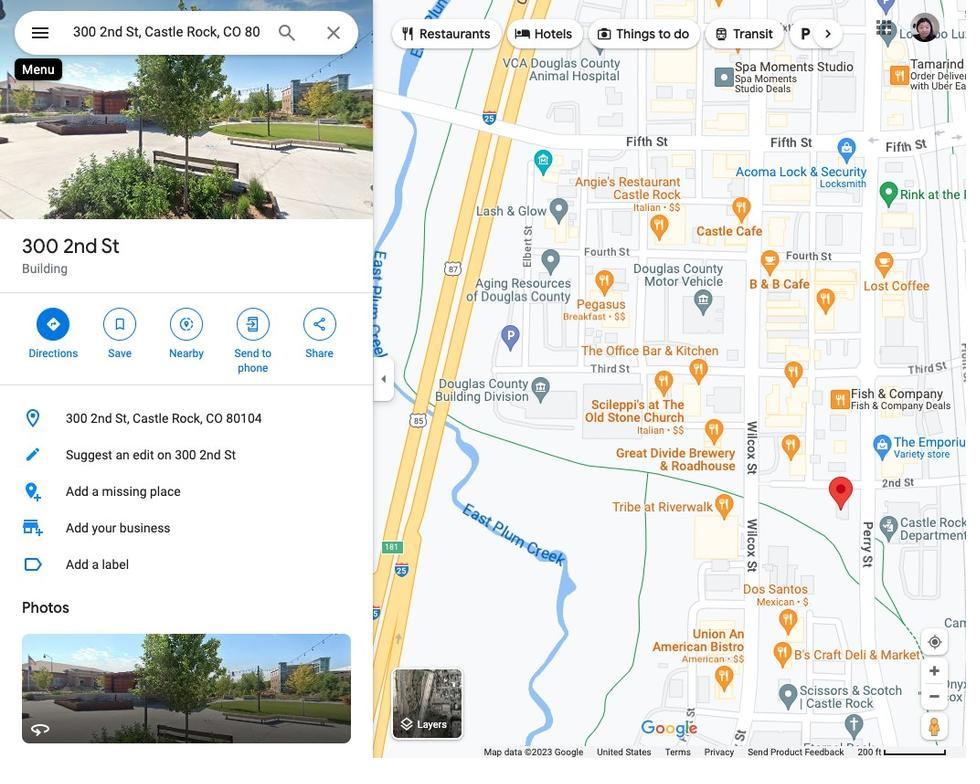 Task type: describe. For each thing, give the bounding box(es) containing it.
80104
[[226, 411, 262, 426]]

300 2nd st, castle rock, co 80104
[[66, 411, 262, 426]]

send product feedback
[[748, 748, 844, 758]]

add your business
[[66, 521, 171, 536]]

add for add your business
[[66, 521, 89, 536]]


[[29, 20, 51, 46]]

send to phone
[[235, 347, 272, 375]]

suggest an edit on 300 2nd st button
[[0, 437, 373, 474]]

hotels
[[535, 26, 572, 42]]

add a missing place button
[[0, 474, 373, 510]]

suggest
[[66, 448, 112, 463]]

©2023
[[525, 748, 552, 758]]

2nd inside 'button'
[[199, 448, 221, 463]]

send product feedback button
[[748, 747, 844, 759]]

privacy
[[705, 748, 734, 758]]

united states button
[[597, 747, 652, 759]]

add a missing place
[[66, 485, 181, 499]]

phone
[[238, 362, 268, 375]]

do
[[674, 26, 690, 42]]

st,
[[115, 411, 129, 426]]

terms button
[[665, 747, 691, 759]]

2nd for st
[[63, 234, 97, 260]]


[[245, 315, 261, 335]]

map data ©2023 google
[[484, 748, 584, 758]]

a for label
[[92, 558, 99, 572]]


[[713, 24, 730, 44]]

actions for 300 2nd st region
[[0, 293, 373, 385]]

to inside  things to do
[[659, 26, 671, 42]]


[[797, 24, 814, 44]]

google maps element
[[0, 0, 966, 759]]

200 ft
[[858, 748, 882, 758]]

300 2nd st main content
[[0, 0, 373, 759]]

300 for st,
[[66, 411, 87, 426]]

edit
[[133, 448, 154, 463]]

next page image
[[820, 26, 837, 42]]

ft
[[876, 748, 882, 758]]

states
[[626, 748, 652, 758]]

parking
[[817, 26, 862, 42]]

add a label
[[66, 558, 129, 572]]

200
[[858, 748, 873, 758]]

data
[[504, 748, 522, 758]]

terms
[[665, 748, 691, 758]]

add a label button
[[0, 547, 373, 583]]

zoom out image
[[928, 690, 942, 704]]

add for add a missing place
[[66, 485, 89, 499]]

st inside '300 2nd st building'
[[101, 234, 120, 260]]

privacy button
[[705, 747, 734, 759]]


[[514, 24, 531, 44]]

send for send product feedback
[[748, 748, 768, 758]]

save
[[108, 347, 132, 360]]

map
[[484, 748, 502, 758]]

 things to do
[[596, 24, 690, 44]]


[[45, 315, 62, 335]]

photos
[[22, 600, 69, 618]]

add your business link
[[0, 510, 373, 547]]

missing
[[102, 485, 147, 499]]

none field inside 300 2nd st, castle rock, co 80104 field
[[73, 21, 261, 43]]



Task type: vqa. For each thing, say whether or not it's contained in the screenshot.
Space
no



Task type: locate. For each thing, give the bounding box(es) containing it.
a inside add a label button
[[92, 558, 99, 572]]

200 ft button
[[858, 748, 947, 758]]

collapse side panel image
[[374, 369, 394, 389]]

add left the your
[[66, 521, 89, 536]]

300 inside button
[[66, 411, 87, 426]]

1 vertical spatial 300
[[66, 411, 87, 426]]

300 up suggest
[[66, 411, 87, 426]]

footer
[[484, 747, 858, 759]]

co
[[206, 411, 223, 426]]

2 vertical spatial add
[[66, 558, 89, 572]]

google
[[555, 748, 584, 758]]

layers
[[418, 720, 447, 732]]

 button
[[15, 11, 66, 59]]

to up phone
[[262, 347, 272, 360]]

footer containing map data ©2023 google
[[484, 747, 858, 759]]

 parking
[[797, 24, 862, 44]]

0 horizontal spatial to
[[262, 347, 272, 360]]

1 vertical spatial st
[[224, 448, 236, 463]]

3 add from the top
[[66, 558, 89, 572]]

1 horizontal spatial send
[[748, 748, 768, 758]]

 search field
[[15, 11, 358, 59]]

things
[[616, 26, 656, 42]]

None field
[[73, 21, 261, 43]]

300 2nd st, castle rock, co 80104 button
[[0, 400, 373, 437]]

directions
[[29, 347, 78, 360]]

 transit
[[713, 24, 774, 44]]

send left 'product'
[[748, 748, 768, 758]]

300 inside '300 2nd st building'
[[22, 234, 59, 260]]

2nd
[[63, 234, 97, 260], [91, 411, 112, 426], [199, 448, 221, 463]]

google account: michele murakami  
(michele.murakami@adept.ai) image
[[911, 12, 940, 42]]

 hotels
[[514, 24, 572, 44]]

send
[[235, 347, 259, 360], [748, 748, 768, 758]]

0 vertical spatial 2nd
[[63, 234, 97, 260]]

business
[[120, 521, 171, 536]]

1 vertical spatial send
[[748, 748, 768, 758]]

label
[[102, 558, 129, 572]]

your
[[92, 521, 116, 536]]

show your location image
[[927, 635, 944, 651]]

a left missing on the bottom of the page
[[92, 485, 99, 499]]

300 2nd St, Castle Rock, CO 80104 field
[[15, 11, 358, 55]]

2 horizontal spatial 300
[[175, 448, 196, 463]]

rock,
[[172, 411, 203, 426]]

0 vertical spatial st
[[101, 234, 120, 260]]

united states
[[597, 748, 652, 758]]

st down 80104
[[224, 448, 236, 463]]

castle
[[133, 411, 169, 426]]

300 up building
[[22, 234, 59, 260]]

feedback
[[805, 748, 844, 758]]

a left label
[[92, 558, 99, 572]]

2 vertical spatial 300
[[175, 448, 196, 463]]

building
[[22, 261, 68, 276]]

add
[[66, 485, 89, 499], [66, 521, 89, 536], [66, 558, 89, 572]]

1 a from the top
[[92, 485, 99, 499]]

2nd up building
[[63, 234, 97, 260]]

product
[[771, 748, 803, 758]]

share
[[306, 347, 334, 360]]

2nd down co
[[199, 448, 221, 463]]

send inside 'button'
[[748, 748, 768, 758]]

1 horizontal spatial st
[[224, 448, 236, 463]]

add for add a label
[[66, 558, 89, 572]]


[[311, 315, 328, 335]]

send inside send to phone
[[235, 347, 259, 360]]

add left label
[[66, 558, 89, 572]]

300
[[22, 234, 59, 260], [66, 411, 87, 426], [175, 448, 196, 463]]

st up 
[[101, 234, 120, 260]]

1 horizontal spatial 300
[[66, 411, 87, 426]]

0 vertical spatial send
[[235, 347, 259, 360]]

st
[[101, 234, 120, 260], [224, 448, 236, 463]]

a for missing
[[92, 485, 99, 499]]

1 vertical spatial add
[[66, 521, 89, 536]]


[[596, 24, 613, 44]]

2 vertical spatial 2nd
[[199, 448, 221, 463]]

on
[[157, 448, 172, 463]]


[[112, 315, 128, 335]]

to
[[659, 26, 671, 42], [262, 347, 272, 360]]

0 horizontal spatial send
[[235, 347, 259, 360]]

1 horizontal spatial to
[[659, 26, 671, 42]]

300 2nd st building
[[22, 234, 120, 276]]

nearby
[[169, 347, 204, 360]]

1 add from the top
[[66, 485, 89, 499]]

2nd inside '300 2nd st building'
[[63, 234, 97, 260]]

 restaurants
[[400, 24, 491, 44]]

place
[[150, 485, 181, 499]]

2 add from the top
[[66, 521, 89, 536]]

a
[[92, 485, 99, 499], [92, 558, 99, 572]]

300 for st
[[22, 234, 59, 260]]


[[400, 24, 416, 44]]

0 vertical spatial 300
[[22, 234, 59, 260]]

300 inside 'button'
[[175, 448, 196, 463]]

to left do
[[659, 26, 671, 42]]

st inside 'button'
[[224, 448, 236, 463]]

united
[[597, 748, 623, 758]]

2 a from the top
[[92, 558, 99, 572]]

2nd left st,
[[91, 411, 112, 426]]

0 horizontal spatial st
[[101, 234, 120, 260]]

restaurants
[[420, 26, 491, 42]]

0 vertical spatial to
[[659, 26, 671, 42]]

add down suggest
[[66, 485, 89, 499]]

a inside add a missing place button
[[92, 485, 99, 499]]

suggest an edit on 300 2nd st
[[66, 448, 236, 463]]

footer inside google maps element
[[484, 747, 858, 759]]

2nd inside button
[[91, 411, 112, 426]]

300 right the on
[[175, 448, 196, 463]]

an
[[116, 448, 130, 463]]

transit
[[734, 26, 774, 42]]

to inside send to phone
[[262, 347, 272, 360]]

0 vertical spatial a
[[92, 485, 99, 499]]

0 horizontal spatial 300
[[22, 234, 59, 260]]

zoom in image
[[928, 665, 942, 678]]

1 vertical spatial 2nd
[[91, 411, 112, 426]]

send up phone
[[235, 347, 259, 360]]

0 vertical spatial add
[[66, 485, 89, 499]]

1 vertical spatial to
[[262, 347, 272, 360]]

2nd for st,
[[91, 411, 112, 426]]

available search options for this area region
[[379, 12, 966, 56]]


[[178, 315, 195, 335]]

show street view coverage image
[[922, 713, 948, 741]]

send for send to phone
[[235, 347, 259, 360]]

1 vertical spatial a
[[92, 558, 99, 572]]



